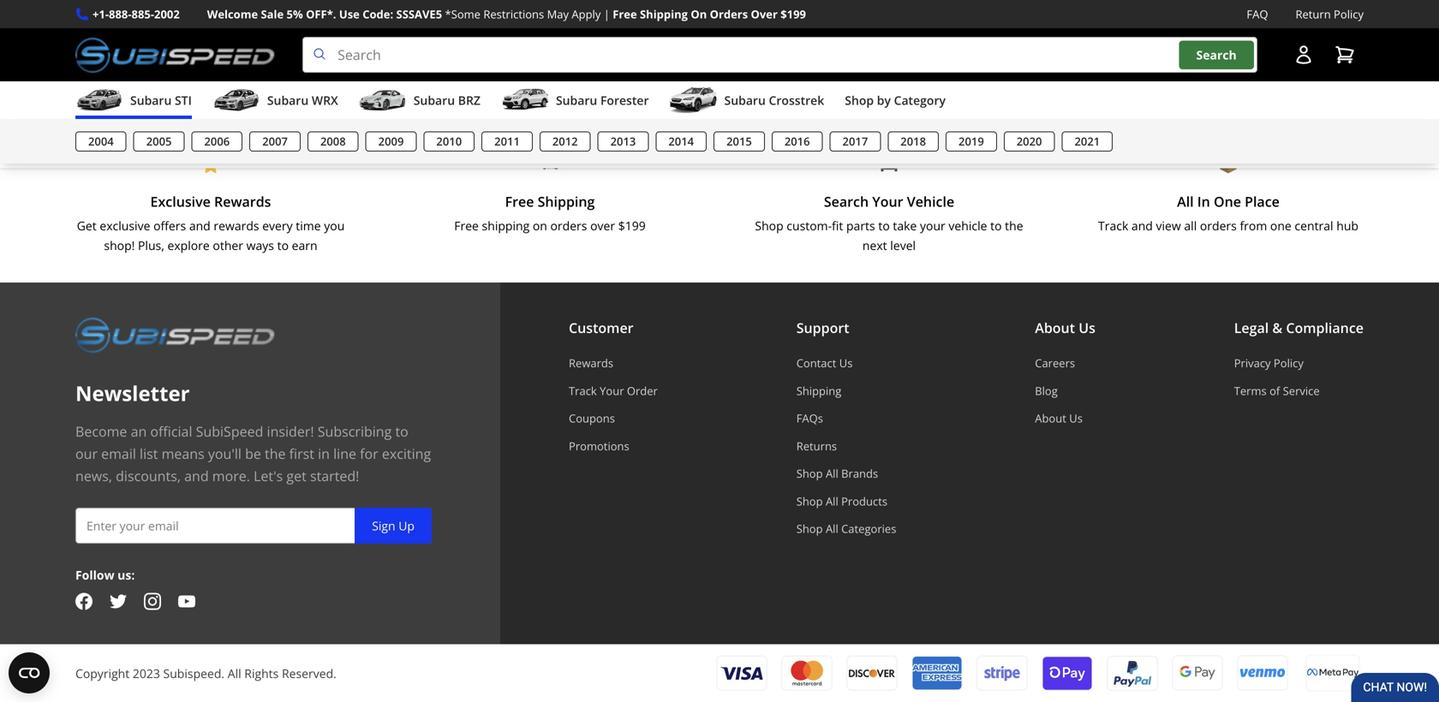 Task type: locate. For each thing, give the bounding box(es) containing it.
1 orders from the left
[[550, 218, 587, 234]]

track
[[1098, 218, 1128, 234], [569, 383, 597, 399]]

1 vertical spatial us
[[839, 356, 853, 371]]

shipping down contact
[[796, 383, 841, 399]]

subaru left wrx
[[267, 92, 309, 108]]

shipping up the on
[[538, 192, 595, 211]]

subaru inside dropdown button
[[130, 92, 172, 108]]

0 horizontal spatial search
[[824, 192, 869, 211]]

and up explore
[[189, 218, 211, 234]]

shipping
[[640, 6, 688, 22], [538, 192, 595, 211], [796, 383, 841, 399]]

0 vertical spatial the
[[1005, 218, 1023, 234]]

1 vertical spatial $199
[[618, 218, 646, 234]]

about us link
[[1035, 411, 1095, 426]]

first
[[289, 445, 314, 463]]

2 horizontal spatial shipping
[[796, 383, 841, 399]]

track left view
[[1098, 218, 1128, 234]]

4 subaru from the left
[[556, 92, 597, 108]]

from
[[1240, 218, 1267, 234]]

parts
[[846, 218, 875, 234]]

shop left 'custom-'
[[755, 218, 783, 234]]

shipping
[[482, 218, 530, 234]]

your for track
[[600, 383, 624, 399]]

2 orders from the left
[[1200, 218, 1237, 234]]

0 vertical spatial your
[[872, 192, 903, 211]]

subaru inside dropdown button
[[267, 92, 309, 108]]

0 vertical spatial shipping
[[640, 6, 688, 22]]

&
[[1272, 319, 1282, 337]]

list
[[140, 445, 158, 463]]

2 vertical spatial free
[[454, 218, 479, 234]]

all left in
[[1177, 192, 1194, 211]]

over
[[590, 218, 615, 234]]

rewards up rewards
[[214, 192, 271, 211]]

search inside search your vehicle shop custom-fit parts to take your vehicle to the next level
[[824, 192, 869, 211]]

shop by category button
[[845, 85, 946, 119]]

2012 button
[[540, 132, 591, 151]]

terms of service link
[[1234, 383, 1364, 399]]

track inside all in one place track and view all orders from one central hub
[[1098, 218, 1128, 234]]

a subaru crosstrek thumbnail image image
[[669, 87, 717, 113]]

and left view
[[1131, 218, 1153, 234]]

2020 button
[[1004, 132, 1055, 151]]

2007 button
[[249, 132, 301, 151]]

open widget image
[[9, 653, 50, 694]]

0 vertical spatial policy
[[1334, 6, 1364, 22]]

0 vertical spatial about us
[[1035, 319, 1095, 337]]

all down shop all brands
[[826, 494, 838, 509]]

1 horizontal spatial free
[[505, 192, 534, 211]]

2017 button
[[830, 132, 881, 151]]

to inside the 'exclusive rewards get exclusive offers and rewards every time you shop! plus, explore other ways to earn'
[[277, 237, 289, 253]]

1 subaru from the left
[[130, 92, 172, 108]]

1 horizontal spatial track
[[1098, 218, 1128, 234]]

and for exclusive
[[189, 218, 211, 234]]

the inside search your vehicle shop custom-fit parts to take your vehicle to the next level
[[1005, 218, 1023, 234]]

search inside button
[[1196, 47, 1237, 63]]

amex image
[[911, 656, 963, 692]]

subaru sti button
[[75, 85, 192, 119]]

and
[[189, 218, 211, 234], [1131, 218, 1153, 234], [184, 467, 209, 485]]

and inside the 'exclusive rewards get exclusive offers and rewards every time you shop! plus, explore other ways to earn'
[[189, 218, 211, 234]]

welcome
[[207, 6, 258, 22]]

shop for shop all brands
[[796, 466, 823, 481]]

rewards image
[[202, 156, 219, 174]]

mastercard image
[[781, 656, 833, 692]]

off*.
[[306, 6, 336, 22]]

0 vertical spatial $199
[[781, 6, 806, 22]]

subaru wrx
[[267, 92, 338, 108]]

your down the rewards link
[[600, 383, 624, 399]]

the right vehicle
[[1005, 218, 1023, 234]]

2007
[[262, 134, 288, 149]]

use
[[339, 6, 360, 22]]

about down blog
[[1035, 411, 1066, 426]]

started!
[[310, 467, 359, 485]]

to down every in the left top of the page
[[277, 237, 289, 253]]

0 vertical spatial about
[[1035, 319, 1075, 337]]

search vehicle image
[[881, 156, 898, 174]]

legal & compliance
[[1234, 319, 1364, 337]]

2005
[[146, 134, 172, 149]]

coupons
[[569, 411, 615, 426]]

free right "|"
[[613, 6, 637, 22]]

sti
[[175, 92, 192, 108]]

2 vertical spatial us
[[1069, 411, 1083, 426]]

shipping left on
[[640, 6, 688, 22]]

brz
[[458, 92, 481, 108]]

legal
[[1234, 319, 1269, 337]]

your inside search your vehicle shop custom-fit parts to take your vehicle to the next level
[[872, 192, 903, 211]]

shop!
[[104, 237, 135, 253]]

1 vertical spatial policy
[[1274, 356, 1304, 371]]

0 vertical spatial free
[[613, 6, 637, 22]]

subaru inside 'dropdown button'
[[556, 92, 597, 108]]

shoppay image
[[1042, 655, 1093, 692]]

the right the be
[[265, 445, 286, 463]]

googlepay image
[[1172, 655, 1223, 692]]

us down blog link
[[1069, 411, 1083, 426]]

level
[[890, 237, 916, 253]]

1 vertical spatial your
[[600, 383, 624, 399]]

1 horizontal spatial the
[[1005, 218, 1023, 234]]

0 horizontal spatial orders
[[550, 218, 587, 234]]

contact
[[796, 356, 836, 371]]

$199 right over
[[618, 218, 646, 234]]

subaru left brz
[[414, 92, 455, 108]]

1 horizontal spatial your
[[872, 192, 903, 211]]

2 subaru from the left
[[267, 92, 309, 108]]

track your order link
[[569, 383, 658, 399]]

subispeed logo image down "2002"
[[75, 37, 275, 73]]

policy for return policy
[[1334, 6, 1364, 22]]

1 vertical spatial track
[[569, 383, 597, 399]]

orders down one
[[1200, 218, 1237, 234]]

885-
[[132, 6, 154, 22]]

1 vertical spatial search
[[824, 192, 869, 211]]

vehicle
[[949, 218, 987, 234]]

shop inside dropdown button
[[845, 92, 874, 108]]

more.
[[212, 467, 250, 485]]

all for brands
[[826, 466, 838, 481]]

subaru for subaru brz
[[414, 92, 455, 108]]

free left shipping
[[454, 218, 479, 234]]

subaru for subaru forester
[[556, 92, 597, 108]]

place
[[1245, 192, 1280, 211]]

1 vertical spatial about us
[[1035, 411, 1083, 426]]

about up careers
[[1035, 319, 1075, 337]]

your up take
[[872, 192, 903, 211]]

become
[[75, 422, 127, 441]]

us up the 'shipping' link
[[839, 356, 853, 371]]

category
[[894, 92, 946, 108]]

5 subaru from the left
[[724, 92, 766, 108]]

$199
[[781, 6, 806, 22], [618, 218, 646, 234]]

1 vertical spatial rewards
[[569, 356, 613, 371]]

shop down shop all products
[[796, 521, 823, 537]]

1 horizontal spatial orders
[[1200, 218, 1237, 234]]

subaru up 2012
[[556, 92, 597, 108]]

1 subispeed logo image from the top
[[75, 37, 275, 73]]

returns
[[796, 438, 837, 454]]

about us down blog link
[[1035, 411, 1083, 426]]

paypal image
[[1107, 655, 1158, 692]]

shop down returns
[[796, 466, 823, 481]]

a subaru sti thumbnail image image
[[75, 87, 123, 113]]

2012
[[552, 134, 578, 149]]

get
[[77, 218, 97, 234]]

0 horizontal spatial rewards
[[214, 192, 271, 211]]

you
[[324, 218, 345, 234]]

2019 button
[[946, 132, 997, 151]]

all
[[1177, 192, 1194, 211], [826, 466, 838, 481], [826, 494, 838, 509], [826, 521, 838, 537], [228, 665, 241, 682]]

0 horizontal spatial the
[[265, 445, 286, 463]]

facebook logo image
[[75, 593, 93, 610]]

stripe image
[[976, 656, 1028, 692]]

line
[[333, 445, 356, 463]]

0 vertical spatial us
[[1079, 319, 1095, 337]]

shop all products link
[[796, 494, 896, 509]]

shop down shop all brands
[[796, 494, 823, 509]]

products
[[841, 494, 887, 509]]

1 vertical spatial shipping
[[538, 192, 595, 211]]

2023
[[133, 665, 160, 682]]

+1-
[[93, 6, 109, 22]]

rewards
[[214, 192, 271, 211], [569, 356, 613, 371]]

0 horizontal spatial your
[[600, 383, 624, 399]]

subispeed logo image up newsletter
[[75, 317, 275, 353]]

$199 inside free shipping free shipping on orders over $199
[[618, 218, 646, 234]]

and down the means
[[184, 467, 209, 485]]

0 vertical spatial rewards
[[214, 192, 271, 211]]

1 horizontal spatial search
[[1196, 47, 1237, 63]]

your for search
[[872, 192, 903, 211]]

0 vertical spatial subispeed logo image
[[75, 37, 275, 73]]

shop all products
[[796, 494, 887, 509]]

and for all
[[1131, 218, 1153, 234]]

contact us
[[796, 356, 853, 371]]

to inside become an official subispeed insider! subscribing to our email list means you'll be the first in line for exciting news, discounts, and more. let's get started!
[[395, 422, 408, 441]]

all left brands at right
[[826, 466, 838, 481]]

newsletter
[[75, 380, 190, 407]]

sign
[[372, 518, 395, 534]]

all in one image
[[1220, 156, 1237, 174]]

orders
[[710, 6, 748, 22]]

subaru for subaru wrx
[[267, 92, 309, 108]]

subispeed
[[196, 422, 263, 441]]

instagram logo image
[[144, 593, 161, 610]]

2013 button
[[598, 132, 649, 151]]

1 vertical spatial about
[[1035, 411, 1066, 426]]

1 vertical spatial the
[[265, 445, 286, 463]]

shop for shop all products
[[796, 494, 823, 509]]

search for search your vehicle shop custom-fit parts to take your vehicle to the next level
[[824, 192, 869, 211]]

us for about us link
[[1069, 411, 1083, 426]]

track up coupons
[[569, 383, 597, 399]]

insider!
[[267, 422, 314, 441]]

an
[[131, 422, 147, 441]]

discounts,
[[116, 467, 181, 485]]

become an official subispeed insider! subscribing to our email list means you'll be the first in line for exciting news, discounts, and more. let's get started!
[[75, 422, 431, 485]]

free up shipping
[[505, 192, 534, 211]]

0 horizontal spatial track
[[569, 383, 597, 399]]

subaru up 2015
[[724, 92, 766, 108]]

$199 right 'over'
[[781, 6, 806, 22]]

subaru left 'sti'
[[130, 92, 172, 108]]

about
[[1035, 319, 1075, 337], [1035, 411, 1066, 426]]

faqs link
[[796, 411, 896, 426]]

of
[[1269, 383, 1280, 399]]

1 vertical spatial subispeed logo image
[[75, 317, 275, 353]]

subispeed logo image
[[75, 37, 275, 73], [75, 317, 275, 353]]

exclusive
[[100, 218, 150, 234]]

to up 'exciting'
[[395, 422, 408, 441]]

0 vertical spatial search
[[1196, 47, 1237, 63]]

customer
[[569, 319, 633, 337]]

shop left by
[[845, 92, 874, 108]]

and inside all in one place track and view all orders from one central hub
[[1131, 218, 1153, 234]]

subaru brz
[[414, 92, 481, 108]]

2 horizontal spatial free
[[613, 6, 637, 22]]

1 horizontal spatial rewards
[[569, 356, 613, 371]]

all inside all in one place track and view all orders from one central hub
[[1177, 192, 1194, 211]]

1 horizontal spatial policy
[[1334, 6, 1364, 22]]

policy for privacy policy
[[1274, 356, 1304, 371]]

all down shop all products
[[826, 521, 838, 537]]

policy right return
[[1334, 6, 1364, 22]]

orders right the on
[[550, 218, 587, 234]]

1 vertical spatial free
[[505, 192, 534, 211]]

offers
[[153, 218, 186, 234]]

0 horizontal spatial policy
[[1274, 356, 1304, 371]]

shop
[[845, 92, 874, 108], [755, 218, 783, 234], [796, 466, 823, 481], [796, 494, 823, 509], [796, 521, 823, 537]]

0 horizontal spatial $199
[[618, 218, 646, 234]]

all for products
[[826, 494, 838, 509]]

policy up terms of service link
[[1274, 356, 1304, 371]]

copyright
[[75, 665, 130, 682]]

2017
[[842, 134, 868, 149]]

subaru for subaru sti
[[130, 92, 172, 108]]

us up careers link
[[1079, 319, 1095, 337]]

about us up careers link
[[1035, 319, 1095, 337]]

0 horizontal spatial free
[[454, 218, 479, 234]]

rewards link
[[569, 356, 658, 371]]

rewards up track your order
[[569, 356, 613, 371]]

free
[[613, 6, 637, 22], [505, 192, 534, 211], [454, 218, 479, 234]]

us
[[1079, 319, 1095, 337], [839, 356, 853, 371], [1069, 411, 1083, 426]]

3 subaru from the left
[[414, 92, 455, 108]]

search for search
[[1196, 47, 1237, 63]]

careers link
[[1035, 356, 1095, 371]]

2021 button
[[1062, 132, 1113, 151]]

0 horizontal spatial shipping
[[538, 192, 595, 211]]

0 vertical spatial track
[[1098, 218, 1128, 234]]



Task type: vqa. For each thing, say whether or not it's contained in the screenshot.


Task type: describe. For each thing, give the bounding box(es) containing it.
shop for shop all categories
[[796, 521, 823, 537]]

us for contact us link on the bottom of the page
[[839, 356, 853, 371]]

welcome sale 5% off*. use code: sssave5 *some restrictions may apply | free shipping on orders over $199
[[207, 6, 806, 22]]

news,
[[75, 467, 112, 485]]

subaru for subaru crosstrek
[[724, 92, 766, 108]]

subispeed.
[[163, 665, 225, 682]]

blog
[[1035, 383, 1058, 399]]

reserved.
[[282, 665, 336, 682]]

return policy
[[1296, 6, 1364, 22]]

promotions link
[[569, 438, 658, 454]]

and inside become an official subispeed insider! subscribing to our email list means you'll be the first in line for exciting news, discounts, and more. let's get started!
[[184, 467, 209, 485]]

privacy policy
[[1234, 356, 1304, 371]]

twitter logo image
[[110, 593, 127, 610]]

order
[[627, 383, 658, 399]]

shop all brands link
[[796, 466, 896, 481]]

+1-888-885-2002 link
[[93, 5, 180, 23]]

shipping inside free shipping free shipping on orders over $199
[[538, 192, 595, 211]]

a subaru forester thumbnail image image
[[501, 87, 549, 113]]

all for categories
[[826, 521, 838, 537]]

shop by category
[[845, 92, 946, 108]]

2009
[[378, 134, 404, 149]]

2 subispeed logo image from the top
[[75, 317, 275, 353]]

by
[[877, 92, 891, 108]]

1 about from the top
[[1035, 319, 1075, 337]]

2 vertical spatial shipping
[[796, 383, 841, 399]]

rewards inside the 'exclusive rewards get exclusive offers and rewards every time you shop! plus, explore other ways to earn'
[[214, 192, 271, 211]]

careers
[[1035, 356, 1075, 371]]

take
[[893, 218, 917, 234]]

your
[[920, 218, 945, 234]]

be
[[245, 445, 261, 463]]

return policy link
[[1296, 5, 1364, 23]]

2002
[[154, 6, 180, 22]]

the inside become an official subispeed insider! subscribing to our email list means you'll be the first in line for exciting news, discounts, and more. let's get started!
[[265, 445, 286, 463]]

*some
[[445, 6, 481, 22]]

one
[[1214, 192, 1241, 211]]

central
[[1295, 218, 1333, 234]]

sign up button
[[355, 508, 432, 544]]

view
[[1156, 218, 1181, 234]]

orders inside all in one place track and view all orders from one central hub
[[1200, 218, 1237, 234]]

2 about us from the top
[[1035, 411, 1083, 426]]

shop for shop by category
[[845, 92, 874, 108]]

search input field
[[302, 37, 1257, 73]]

crosstrek
[[769, 92, 824, 108]]

youtube logo image
[[178, 593, 195, 610]]

explore
[[167, 237, 210, 253]]

discover image
[[846, 656, 898, 692]]

follow
[[75, 567, 114, 583]]

main element
[[0, 81, 1439, 164]]

custom-
[[787, 218, 832, 234]]

to left take
[[878, 218, 890, 234]]

privacy policy link
[[1234, 356, 1364, 371]]

returns link
[[796, 438, 896, 454]]

888-
[[109, 6, 132, 22]]

subaru sti
[[130, 92, 192, 108]]

forester
[[600, 92, 649, 108]]

2006
[[204, 134, 230, 149]]

2005 button
[[133, 132, 185, 151]]

2015 button
[[714, 132, 765, 151]]

rewards
[[214, 218, 259, 234]]

metapay image
[[1307, 669, 1359, 678]]

service
[[1283, 383, 1320, 399]]

all left rights
[[228, 665, 241, 682]]

2020
[[1017, 134, 1042, 149]]

to right vehicle
[[990, 218, 1002, 234]]

privacy
[[1234, 356, 1271, 371]]

on
[[533, 218, 547, 234]]

get
[[286, 467, 306, 485]]

a subaru wrx thumbnail image image
[[212, 87, 260, 113]]

search your vehicle shop custom-fit parts to take your vehicle to the next level
[[755, 192, 1023, 253]]

follow us:
[[75, 567, 135, 583]]

support
[[796, 319, 849, 337]]

+1-888-885-2002
[[93, 6, 180, 22]]

2011 button
[[482, 132, 533, 151]]

subaru brz button
[[359, 85, 481, 119]]

orders inside free shipping free shipping on orders over $199
[[550, 218, 587, 234]]

2019
[[959, 134, 984, 149]]

one
[[1270, 218, 1292, 234]]

shop all categories link
[[796, 521, 896, 537]]

2 about from the top
[[1035, 411, 1066, 426]]

apply
[[572, 6, 601, 22]]

in
[[318, 445, 330, 463]]

rights
[[244, 665, 279, 682]]

compliance
[[1286, 319, 1364, 337]]

subaru sti element
[[0, 119, 1439, 164]]

ways
[[246, 237, 274, 253]]

venmo image
[[1237, 655, 1288, 692]]

track your order
[[569, 383, 658, 399]]

promotions
[[569, 438, 629, 454]]

visa image
[[716, 656, 767, 692]]

shop inside search your vehicle shop custom-fit parts to take your vehicle to the next level
[[755, 218, 783, 234]]

faq link
[[1247, 5, 1268, 23]]

1 horizontal spatial shipping
[[640, 6, 688, 22]]

shop all brands
[[796, 466, 878, 481]]

shipping image
[[541, 156, 558, 174]]

free shipping free shipping on orders over $199
[[454, 192, 646, 234]]

2015
[[726, 134, 752, 149]]

button image
[[1293, 45, 1314, 65]]

1 about us from the top
[[1035, 319, 1095, 337]]

a collage of action shots of vehicles image
[[0, 0, 1439, 129]]

a subaru brz thumbnail image image
[[359, 87, 407, 113]]

earn
[[292, 237, 317, 253]]

may
[[547, 6, 569, 22]]

up
[[398, 518, 415, 534]]

2010 button
[[423, 132, 475, 151]]

hub
[[1336, 218, 1359, 234]]

2008
[[320, 134, 346, 149]]

faq
[[1247, 6, 1268, 22]]

Enter your email text field
[[75, 508, 432, 544]]

subscribing
[[318, 422, 392, 441]]

1 horizontal spatial $199
[[781, 6, 806, 22]]

coupons link
[[569, 411, 658, 426]]



